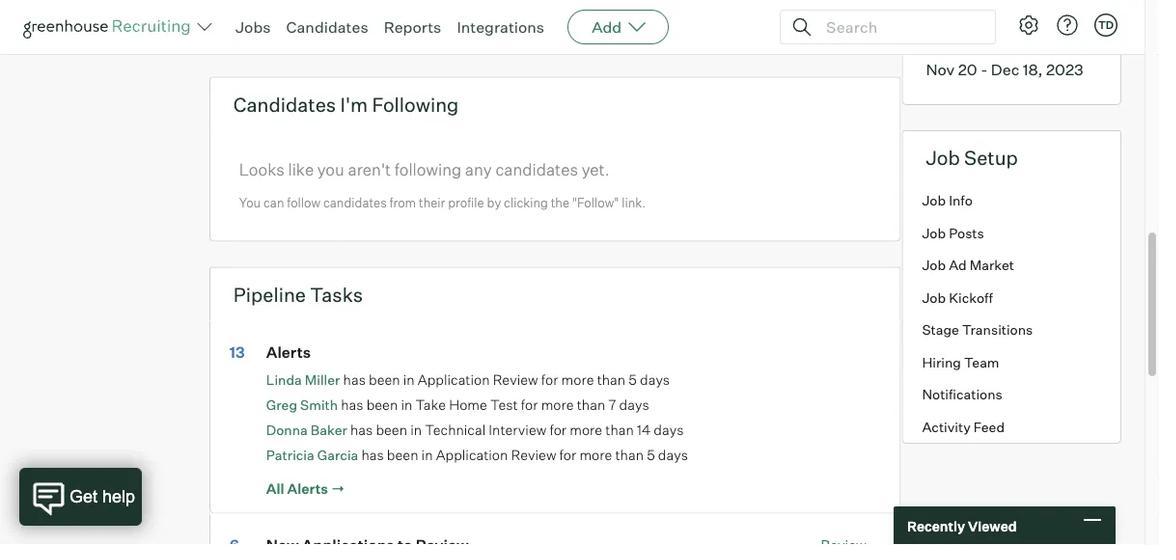 Task type: locate. For each thing, give the bounding box(es) containing it.
poor
[[763, 8, 790, 23]]

job inside job kickoff link
[[922, 289, 946, 306]]

than up the 7
[[597, 371, 626, 389]]

in down 'technical'
[[422, 447, 433, 464]]

job left ad
[[922, 257, 946, 274]]

candidates
[[496, 159, 578, 179], [323, 195, 387, 210]]

info
[[949, 192, 973, 209]]

has right the miller
[[343, 371, 366, 389]]

clicking
[[504, 195, 548, 210]]

than
[[597, 371, 626, 389], [577, 397, 606, 414], [606, 422, 634, 439], [615, 447, 644, 464]]

miller
[[305, 372, 340, 389]]

all
[[266, 480, 284, 497]]

0 vertical spatial application
[[418, 371, 490, 389]]

their
[[419, 195, 445, 210]]

greenhouse recruiting image
[[23, 15, 197, 39]]

add
[[592, 17, 622, 37]]

smith
[[300, 397, 338, 414]]

candidates for candidates i'm following
[[233, 92, 336, 117]]

patricia
[[266, 447, 314, 464]]

candidates up clicking
[[496, 159, 578, 179]]

candidates down aren't
[[323, 195, 387, 210]]

0 vertical spatial review
[[493, 371, 538, 389]]

alerts
[[266, 343, 311, 362], [287, 480, 328, 497]]

5
[[629, 371, 637, 389], [647, 447, 655, 464]]

job inside job posts link
[[922, 225, 946, 242]]

alerts inside all alerts → link
[[287, 480, 328, 497]]

quality
[[585, 8, 626, 23]]

stage transitions
[[922, 322, 1033, 339]]

looks
[[239, 159, 285, 179]]

7
[[609, 397, 616, 414]]

you
[[239, 195, 261, 210]]

job inside job info "link"
[[922, 192, 946, 209]]

been right baker
[[376, 422, 407, 439]]

job left posts
[[922, 225, 946, 242]]

for
[[541, 371, 558, 389], [521, 397, 538, 414], [550, 422, 567, 439], [560, 447, 577, 464]]

more
[[561, 371, 594, 389], [541, 397, 574, 414], [570, 422, 603, 439], [580, 447, 612, 464]]

jobs link
[[236, 17, 271, 37]]

candidates link
[[286, 17, 368, 37]]

1 vertical spatial alerts
[[287, 480, 328, 497]]

been
[[369, 371, 400, 389], [367, 397, 398, 414], [376, 422, 407, 439], [387, 447, 419, 464]]

integrations link
[[457, 17, 545, 37]]

more
[[844, 7, 876, 24]]

configure image
[[1018, 14, 1041, 37]]

20
[[958, 60, 978, 79]]

nov
[[926, 60, 955, 79]]

candidates up like on the top
[[233, 92, 336, 117]]

job ad market
[[922, 257, 1015, 274]]

follow
[[287, 195, 321, 210]]

activity feed link
[[903, 411, 1121, 443]]

application up home
[[418, 371, 490, 389]]

job up job info
[[926, 146, 960, 170]]

0 vertical spatial 5
[[629, 371, 637, 389]]

1 vertical spatial candidates
[[233, 92, 336, 117]]

predicted start date nov 20 - dec 18, 2023
[[926, 41, 1084, 79]]

hiring team link
[[903, 346, 1121, 379]]

date
[[1020, 41, 1047, 56]]

0 horizontal spatial candidates
[[323, 195, 387, 210]]

review down interview in the left of the page
[[511, 447, 557, 464]]

greg smith link
[[266, 397, 338, 414]]

has
[[343, 371, 366, 389], [341, 397, 363, 414], [350, 422, 373, 439], [361, 447, 384, 464]]

1 horizontal spatial candidates
[[496, 159, 578, 179]]

candidates right jobs link
[[286, 17, 368, 37]]

interview
[[489, 422, 547, 439]]

job left info
[[922, 192, 946, 209]]

job posts
[[922, 225, 985, 242]]

0 vertical spatial alerts
[[266, 343, 311, 362]]

market
[[970, 257, 1015, 274]]

in right the miller
[[403, 371, 415, 389]]

1 horizontal spatial 5
[[647, 447, 655, 464]]

job info
[[922, 192, 973, 209]]

job up stage
[[922, 289, 946, 306]]

like
[[288, 159, 314, 179]]

review up test
[[493, 371, 538, 389]]

0 vertical spatial candidates
[[286, 17, 368, 37]]

average candidate quality
[[473, 8, 626, 23]]

by
[[487, 195, 501, 210]]

job
[[926, 146, 960, 170], [922, 192, 946, 209], [922, 225, 946, 242], [922, 257, 946, 274], [922, 289, 946, 306]]

hiring team
[[922, 354, 1000, 371]]

alerts up linda
[[266, 343, 311, 362]]

job for job info
[[922, 192, 946, 209]]

learn
[[804, 7, 841, 24]]

all alerts → link
[[266, 480, 345, 498]]

job inside job ad market link
[[922, 257, 946, 274]]

job for job kickoff
[[922, 289, 946, 306]]

Search text field
[[822, 13, 978, 41]]

candidates for candidates link
[[286, 17, 368, 37]]

from
[[390, 195, 416, 210]]

days
[[640, 371, 670, 389], [619, 397, 649, 414], [654, 422, 684, 439], [658, 447, 688, 464]]

0 vertical spatial candidates
[[496, 159, 578, 179]]

technical
[[425, 422, 486, 439]]

application down 'technical'
[[436, 447, 508, 464]]

in
[[403, 371, 415, 389], [401, 397, 413, 414], [410, 422, 422, 439], [422, 447, 433, 464]]

profile
[[448, 195, 484, 210]]

greg
[[266, 397, 297, 414]]

13
[[230, 343, 245, 362]]

alerts left →
[[287, 480, 328, 497]]



Task type: describe. For each thing, give the bounding box(es) containing it.
than down 14
[[615, 447, 644, 464]]

"follow"
[[572, 195, 619, 210]]

integrations
[[457, 17, 545, 37]]

has right baker
[[350, 422, 373, 439]]

1 vertical spatial review
[[511, 447, 557, 464]]

kickoff
[[949, 289, 993, 306]]

activity feed
[[922, 419, 1005, 436]]

14
[[637, 422, 651, 439]]

recently
[[908, 518, 965, 535]]

2023
[[1046, 60, 1084, 79]]

donna baker link
[[266, 422, 347, 439]]

job kickoff
[[922, 289, 993, 306]]

13 link
[[230, 343, 263, 362]]

stage
[[922, 322, 960, 339]]

0 horizontal spatial 5
[[629, 371, 637, 389]]

linda
[[266, 372, 302, 389]]

linda miller has been in application review for more than 5 days greg smith has been in take home test for more than 7 days donna baker has been in technical interview for more than 14 days patricia garcia has been in application review for more than 5 days
[[266, 371, 688, 464]]

learn more
[[804, 7, 876, 24]]

than left the 7
[[577, 397, 606, 414]]

aren't
[[348, 159, 391, 179]]

you can follow candidates from their profile by clicking the "follow" link.
[[239, 195, 646, 210]]

activity
[[922, 419, 971, 436]]

stage transitions link
[[903, 314, 1121, 346]]

job for job ad market
[[922, 257, 946, 274]]

jobs
[[236, 17, 271, 37]]

has right garcia
[[361, 447, 384, 464]]

transitions
[[962, 322, 1033, 339]]

garcia
[[317, 447, 358, 464]]

td button
[[1091, 10, 1122, 41]]

add button
[[568, 10, 669, 44]]

linda miller link
[[266, 372, 340, 389]]

test
[[490, 397, 518, 414]]

average
[[473, 8, 521, 23]]

td button
[[1095, 14, 1118, 37]]

hiring
[[922, 354, 962, 371]]

take
[[416, 397, 446, 414]]

following
[[395, 159, 462, 179]]

can
[[264, 195, 284, 210]]

than left 14
[[606, 422, 634, 439]]

the
[[551, 195, 570, 210]]

job for job setup
[[926, 146, 960, 170]]

any
[[465, 159, 492, 179]]

1 vertical spatial application
[[436, 447, 508, 464]]

in down take
[[410, 422, 422, 439]]

job posts link
[[903, 217, 1121, 249]]

1 vertical spatial candidates
[[323, 195, 387, 210]]

been left take
[[367, 397, 398, 414]]

dec
[[991, 60, 1020, 79]]

learn more link
[[804, 7, 876, 24]]

team
[[964, 354, 1000, 371]]

pipeline
[[233, 283, 306, 307]]

-
[[981, 60, 988, 79]]

tasks
[[310, 283, 363, 307]]

job info link
[[903, 185, 1121, 217]]

been down take
[[387, 447, 419, 464]]

start
[[988, 41, 1018, 56]]

job kickoff link
[[903, 282, 1121, 314]]

baker
[[311, 422, 347, 439]]

feed
[[974, 419, 1005, 436]]

link.
[[622, 195, 646, 210]]

setup
[[965, 146, 1018, 170]]

i'm
[[340, 92, 368, 117]]

been right the miller
[[369, 371, 400, 389]]

→
[[331, 480, 345, 497]]

following
[[372, 92, 459, 117]]

in left take
[[401, 397, 413, 414]]

yet.
[[582, 159, 610, 179]]

job setup
[[926, 146, 1018, 170]]

home
[[449, 397, 487, 414]]

notifications link
[[903, 379, 1121, 411]]

donna
[[266, 422, 308, 439]]

td
[[1099, 18, 1114, 31]]

1 vertical spatial 5
[[647, 447, 655, 464]]

viewed
[[968, 518, 1017, 535]]

candidate
[[524, 8, 583, 23]]

recently viewed
[[908, 518, 1017, 535]]

reports link
[[384, 17, 442, 37]]

looks like you aren't following any candidates yet.
[[239, 159, 610, 179]]

good
[[640, 8, 672, 23]]

job for job posts
[[922, 225, 946, 242]]

pipeline tasks
[[233, 283, 363, 307]]

notifications
[[922, 386, 1003, 403]]

reports
[[384, 17, 442, 37]]

has right smith at the bottom
[[341, 397, 363, 414]]

patricia garcia link
[[266, 447, 358, 464]]

posts
[[949, 225, 985, 242]]

predicted
[[926, 41, 986, 56]]

all alerts →
[[266, 480, 345, 497]]

you
[[317, 159, 344, 179]]



Task type: vqa. For each thing, say whether or not it's contained in the screenshot.
Candidates corresponding to Candidates 'link'
yes



